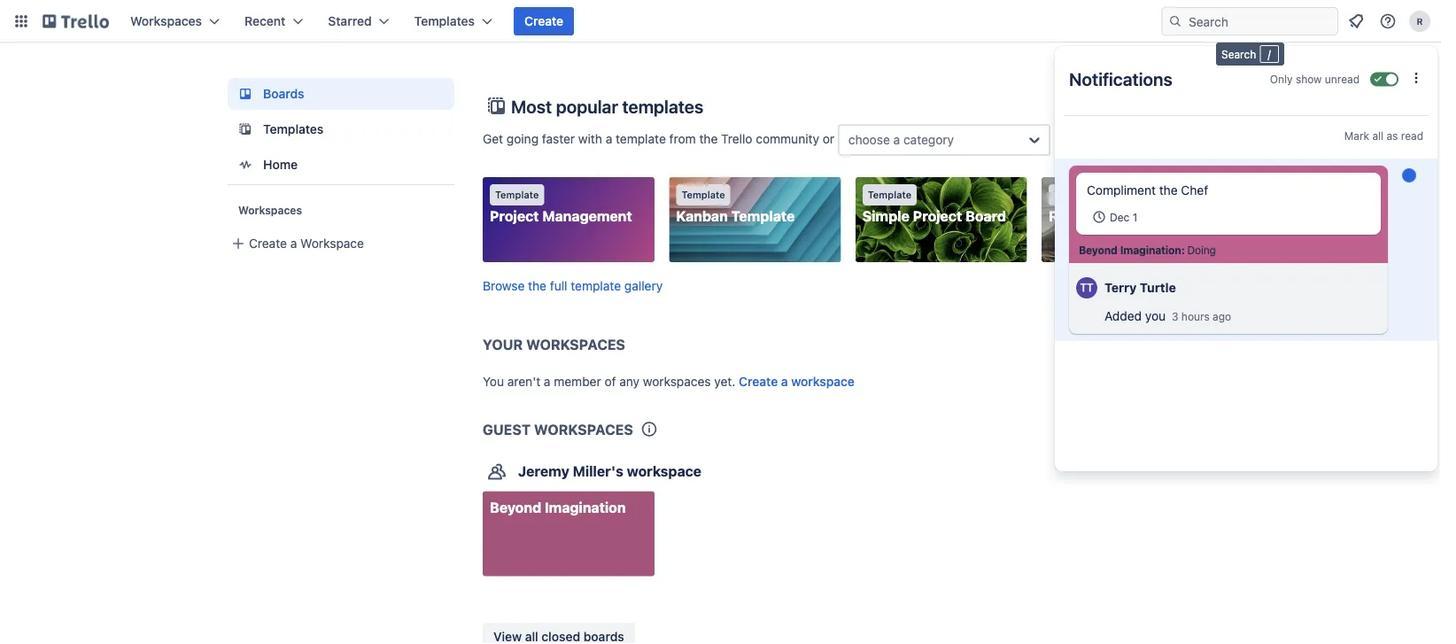 Task type: describe. For each thing, give the bounding box(es) containing it.
of
[[605, 374, 616, 388]]

ruby anderson (rubyanderson7) image
[[1409, 11, 1431, 32]]

category
[[903, 132, 954, 147]]

primary element
[[0, 0, 1441, 43]]

browse the full template gallery
[[483, 278, 663, 293]]

boards link
[[228, 78, 454, 110]]

1 vertical spatial workspace
[[627, 462, 702, 479]]

you
[[483, 374, 504, 388]]

1 vertical spatial workspaces
[[238, 204, 302, 216]]

home
[[263, 157, 298, 172]]

3
[[1172, 310, 1178, 323]]

create for create
[[524, 14, 563, 28]]

workspaces
[[643, 374, 711, 388]]

a right choose
[[893, 132, 900, 147]]

miller's
[[573, 462, 623, 479]]

terry turtle button up you
[[1105, 280, 1176, 295]]

jeremy miller's workspace
[[518, 462, 702, 479]]

recent
[[245, 14, 285, 28]]

templates inside popup button
[[414, 14, 475, 28]]

compliment the chef
[[1087, 183, 1208, 198]]

r button
[[1406, 7, 1434, 35]]

team
[[1105, 208, 1142, 225]]

imagination for beyond imagination
[[545, 499, 626, 516]]

mark
[[1344, 129, 1369, 142]]

the for browse the full template gallery
[[528, 278, 547, 293]]

with
[[578, 131, 602, 146]]

added you 3 hours ago
[[1105, 309, 1231, 323]]

beyond for beyond imagination
[[490, 499, 541, 516]]

only
[[1270, 73, 1293, 85]]

most popular templates
[[511, 96, 703, 116]]

trello
[[721, 131, 752, 146]]

your workspaces
[[483, 336, 625, 353]]

hub
[[1145, 208, 1174, 225]]

doing
[[1187, 244, 1216, 256]]

hours
[[1181, 310, 1210, 323]]

workspaces for your workspaces
[[526, 336, 625, 353]]

yet.
[[714, 374, 736, 388]]

choose a category
[[848, 132, 954, 147]]

create button
[[514, 7, 574, 35]]

browse
[[483, 278, 525, 293]]

unread
[[1325, 73, 1360, 85]]

template simple project board
[[863, 189, 1006, 225]]

1 vertical spatial templates
[[263, 122, 324, 136]]

add image
[[228, 233, 249, 254]]

simple
[[863, 208, 910, 225]]

template remote team hub
[[1049, 189, 1174, 225]]

show
[[1296, 73, 1322, 85]]

:
[[1181, 244, 1185, 256]]

or
[[823, 131, 834, 146]]

dec 1
[[1110, 211, 1138, 223]]

starred button
[[317, 7, 400, 35]]

jeremy
[[518, 462, 569, 479]]

search
[[1221, 48, 1256, 60]]

mark all as read
[[1344, 129, 1423, 142]]

gallery
[[624, 278, 663, 293]]

1 horizontal spatial the
[[699, 131, 718, 146]]

home link
[[228, 149, 454, 181]]

project inside the template project management
[[490, 208, 539, 225]]

most
[[511, 96, 552, 116]]

beyond imagination
[[490, 499, 626, 516]]

terry turtle
[[1105, 280, 1176, 295]]

browse the full template gallery link
[[483, 278, 663, 293]]

your
[[483, 336, 523, 353]]

read
[[1401, 129, 1423, 142]]

0 notifications image
[[1345, 11, 1367, 32]]

imagination for beyond imagination : doing
[[1120, 244, 1181, 256]]

compliment
[[1087, 183, 1156, 198]]

only show unread
[[1270, 73, 1360, 85]]

search image
[[1168, 14, 1183, 28]]

create a workspace button
[[228, 228, 454, 260]]



Task type: vqa. For each thing, say whether or not it's contained in the screenshot.
Start
no



Task type: locate. For each thing, give the bounding box(es) containing it.
mark all as read button
[[1344, 127, 1423, 144]]

/
[[1268, 48, 1271, 60]]

workspaces
[[526, 336, 625, 353], [534, 421, 633, 438]]

workspaces for guest workspaces
[[534, 421, 633, 438]]

a right yet.
[[781, 374, 788, 388]]

1 horizontal spatial imagination
[[1120, 244, 1181, 256]]

1 horizontal spatial workspaces
[[238, 204, 302, 216]]

terry turtle button up ago
[[1069, 263, 1388, 306]]

beyond down jeremy
[[490, 499, 541, 516]]

template
[[495, 189, 539, 201], [681, 189, 725, 201], [868, 189, 912, 201], [1054, 189, 1098, 201], [731, 208, 795, 225]]

templates link
[[228, 113, 454, 145]]

0 vertical spatial workspace
[[791, 374, 855, 388]]

open information menu image
[[1379, 12, 1397, 30]]

board image
[[235, 83, 256, 105]]

1 vertical spatial beyond
[[490, 499, 541, 516]]

workspaces up member
[[526, 336, 625, 353]]

starred
[[328, 14, 372, 28]]

the right from
[[699, 131, 718, 146]]

template up simple
[[868, 189, 912, 201]]

template down the going
[[495, 189, 539, 201]]

beyond imagination link down 1
[[1079, 243, 1181, 257]]

beyond down dec
[[1079, 244, 1118, 256]]

project left board
[[913, 208, 962, 225]]

template down templates on the top left of page
[[616, 131, 666, 146]]

1 horizontal spatial project
[[913, 208, 962, 225]]

workspaces button
[[120, 7, 230, 35]]

get going faster with a template from the trello community or
[[483, 131, 838, 146]]

member
[[554, 374, 601, 388]]

beyond
[[1079, 244, 1118, 256], [490, 499, 541, 516]]

0 vertical spatial beyond
[[1079, 244, 1118, 256]]

templates right starred popup button
[[414, 14, 475, 28]]

board
[[966, 208, 1006, 225]]

1 vertical spatial imagination
[[545, 499, 626, 516]]

recent button
[[234, 7, 314, 35]]

from
[[669, 131, 696, 146]]

2 horizontal spatial create
[[739, 374, 778, 388]]

workspace
[[300, 236, 364, 251]]

a inside button
[[290, 236, 297, 251]]

1 vertical spatial template
[[571, 278, 621, 293]]

1 project from the left
[[490, 208, 539, 225]]

imagination down the miller's
[[545, 499, 626, 516]]

create
[[524, 14, 563, 28], [249, 236, 287, 251], [739, 374, 778, 388]]

the left the 'chef'
[[1159, 183, 1178, 198]]

create a workspace
[[249, 236, 364, 251]]

a left "workspace"
[[290, 236, 297, 251]]

0 horizontal spatial create
[[249, 236, 287, 251]]

turtle
[[1140, 280, 1176, 295]]

you aren't a member of any workspaces yet. create a workspace
[[483, 374, 855, 388]]

0 horizontal spatial workspaces
[[130, 14, 202, 28]]

templates down boards
[[263, 122, 324, 136]]

Search field
[[1183, 8, 1338, 35]]

project
[[490, 208, 539, 225], [913, 208, 962, 225]]

0 horizontal spatial project
[[490, 208, 539, 225]]

you
[[1145, 309, 1166, 323]]

1 horizontal spatial create
[[524, 14, 563, 28]]

0 horizontal spatial beyond imagination link
[[483, 491, 654, 576]]

back to home image
[[43, 7, 109, 35]]

0 vertical spatial imagination
[[1120, 244, 1181, 256]]

templates
[[414, 14, 475, 28], [263, 122, 324, 136]]

the for compliment the chef
[[1159, 183, 1178, 198]]

the left the full on the top left of the page
[[528, 278, 547, 293]]

template up remote
[[1054, 189, 1098, 201]]

create inside primary element
[[524, 14, 563, 28]]

as
[[1387, 129, 1398, 142]]

a right with
[[606, 131, 612, 146]]

r
[[1417, 16, 1423, 26]]

template for project
[[495, 189, 539, 201]]

create a workspace button
[[739, 372, 855, 390]]

1 vertical spatial create
[[249, 236, 287, 251]]

workspace
[[791, 374, 855, 388], [627, 462, 702, 479]]

beyond for beyond imagination : doing
[[1079, 244, 1118, 256]]

template up kanban
[[681, 189, 725, 201]]

project inside template simple project board
[[913, 208, 962, 225]]

2 project from the left
[[913, 208, 962, 225]]

the
[[699, 131, 718, 146], [1159, 183, 1178, 198], [528, 278, 547, 293]]

terry
[[1105, 280, 1137, 295]]

kanban
[[676, 208, 728, 225]]

create up most on the left top
[[524, 14, 563, 28]]

1 horizontal spatial workspace
[[791, 374, 855, 388]]

0 vertical spatial beyond imagination link
[[1079, 243, 1181, 257]]

imagination
[[1120, 244, 1181, 256], [545, 499, 626, 516]]

1
[[1133, 211, 1138, 223]]

2 horizontal spatial the
[[1159, 183, 1178, 198]]

0 vertical spatial templates
[[414, 14, 475, 28]]

beyond imagination link
[[1079, 243, 1181, 257], [483, 491, 654, 576]]

workspaces inside workspaces dropdown button
[[130, 14, 202, 28]]

project up "browse"
[[490, 208, 539, 225]]

template for remote
[[1054, 189, 1098, 201]]

imagination down hub
[[1120, 244, 1181, 256]]

1 vertical spatial the
[[1159, 183, 1178, 198]]

2 vertical spatial the
[[528, 278, 547, 293]]

terry turtle button
[[1069, 263, 1388, 306], [1105, 280, 1176, 295]]

guest workspaces
[[483, 421, 633, 438]]

template project management
[[490, 189, 632, 225]]

ago
[[1213, 310, 1231, 323]]

0 horizontal spatial workspace
[[627, 462, 702, 479]]

create for create a workspace
[[249, 236, 287, 251]]

templates
[[622, 96, 703, 116]]

1 vertical spatial beyond imagination link
[[483, 491, 654, 576]]

templates button
[[404, 7, 503, 35]]

template right kanban
[[731, 208, 795, 225]]

management
[[542, 208, 632, 225]]

0 horizontal spatial the
[[528, 278, 547, 293]]

beyond imagination link down jeremy
[[483, 491, 654, 576]]

create left "workspace"
[[249, 236, 287, 251]]

template board image
[[235, 119, 256, 140]]

choose
[[848, 132, 890, 147]]

template inside template simple project board
[[868, 189, 912, 201]]

terry turtle (terryturtle) image
[[1076, 275, 1097, 301]]

notifications
[[1069, 68, 1173, 89]]

workspaces up the miller's
[[534, 421, 633, 438]]

0 horizontal spatial beyond
[[490, 499, 541, 516]]

all
[[1372, 129, 1384, 142]]

guest
[[483, 421, 531, 438]]

a right aren't
[[544, 374, 551, 388]]

chef
[[1181, 183, 1208, 198]]

0 horizontal spatial imagination
[[545, 499, 626, 516]]

get
[[483, 131, 503, 146]]

0 vertical spatial template
[[616, 131, 666, 146]]

0 vertical spatial workspaces
[[130, 14, 202, 28]]

1 horizontal spatial beyond imagination link
[[1079, 243, 1181, 257]]

aren't
[[507, 374, 540, 388]]

0 vertical spatial the
[[699, 131, 718, 146]]

going
[[507, 131, 539, 146]]

1 horizontal spatial templates
[[414, 14, 475, 28]]

home image
[[235, 154, 256, 175]]

1 horizontal spatial beyond
[[1079, 244, 1118, 256]]

template for kanban
[[681, 189, 725, 201]]

dec
[[1110, 211, 1130, 223]]

popular
[[556, 96, 618, 116]]

boards
[[263, 86, 304, 101]]

community
[[756, 131, 819, 146]]

0 vertical spatial create
[[524, 14, 563, 28]]

0 horizontal spatial templates
[[263, 122, 324, 136]]

template inside template remote team hub
[[1054, 189, 1098, 201]]

any
[[619, 374, 640, 388]]

create right yet.
[[739, 374, 778, 388]]

0 vertical spatial workspaces
[[526, 336, 625, 353]]

template right the full on the top left of the page
[[571, 278, 621, 293]]

template inside the template project management
[[495, 189, 539, 201]]

beyond imagination : doing
[[1079, 244, 1216, 256]]

template for simple
[[868, 189, 912, 201]]

remote
[[1049, 208, 1102, 225]]

full
[[550, 278, 567, 293]]

1 vertical spatial workspaces
[[534, 421, 633, 438]]

faster
[[542, 131, 575, 146]]

added
[[1105, 309, 1142, 323]]

workspaces
[[130, 14, 202, 28], [238, 204, 302, 216]]

2 vertical spatial create
[[739, 374, 778, 388]]

template kanban template
[[676, 189, 795, 225]]



